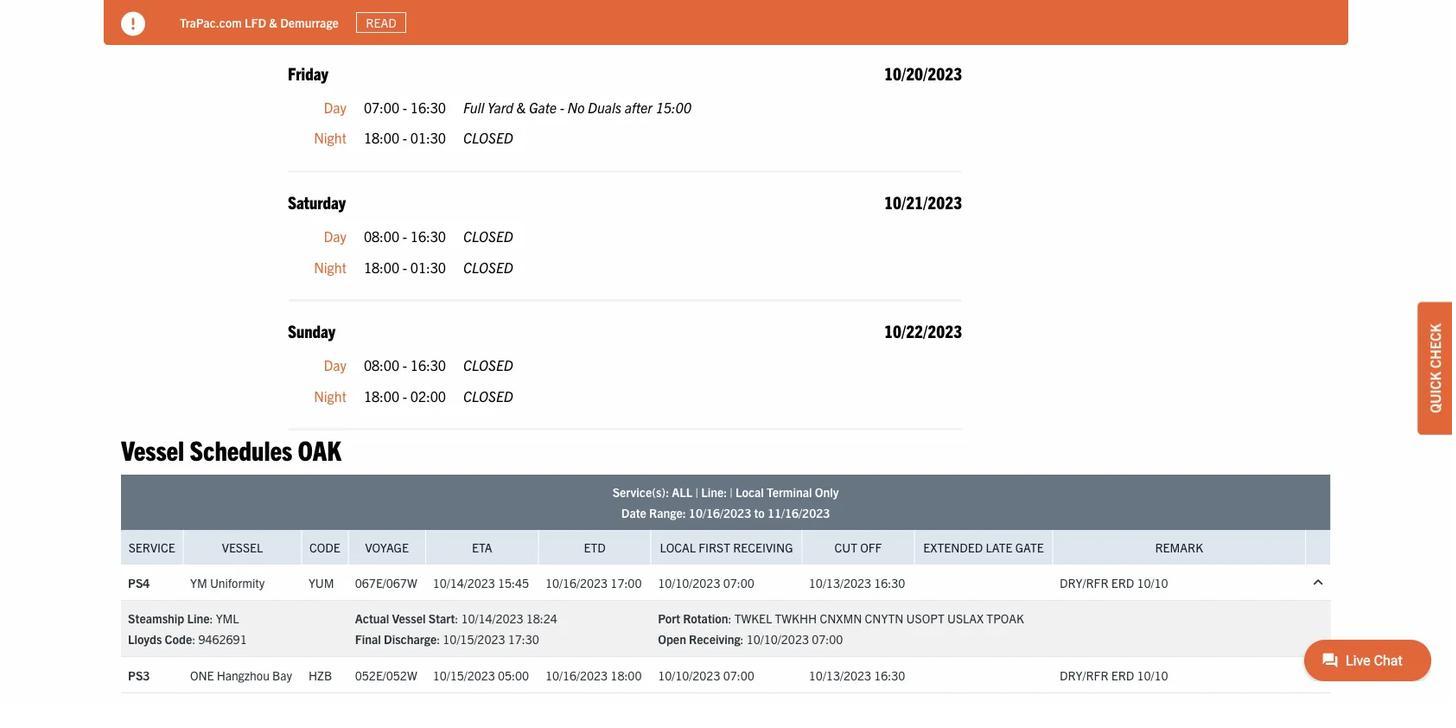 Task type: vqa. For each thing, say whether or not it's contained in the screenshot.
Oakland Gate Hours
no



Task type: describe. For each thing, give the bounding box(es) containing it.
ps4
[[128, 575, 150, 591]]

16:30 for friday
[[411, 99, 446, 116]]

steamship line : yml lloyds code : 9462691
[[128, 611, 247, 647]]

closed for sunday
[[464, 387, 513, 405]]

vessel for vessel schedules oak
[[121, 433, 184, 466]]

uniformity
[[210, 575, 265, 591]]

service(s):
[[613, 485, 669, 500]]

local first receiving
[[660, 540, 793, 556]]

18:24
[[526, 611, 558, 627]]

day for saturday
[[324, 228, 347, 245]]

ym uniformity
[[190, 575, 265, 591]]

08:00 for saturday
[[364, 228, 400, 245]]

remark
[[1156, 540, 1204, 556]]

vessel schedules oak
[[121, 433, 341, 466]]

10/20/2023
[[885, 62, 963, 84]]

local inside service(s): all | line: | local terminal only date range: 10/16/2023 to 11/16/2023
[[736, 485, 764, 500]]

: down 10/14/2023 15:45 in the bottom left of the page
[[455, 611, 458, 627]]

08:00 - 16:30 for saturday
[[364, 228, 446, 245]]

07:00 inside port rotation : twkel twkhh cnxmn cnytn usopt uslax tpoak open receiving : 10/10/2023 07:00
[[812, 632, 843, 647]]

code inside the steamship line : yml lloyds code : 9462691
[[165, 632, 192, 647]]

erd for 18:00
[[1112, 668, 1135, 683]]

07:00 down read
[[364, 99, 400, 116]]

ps3
[[128, 668, 150, 683]]

cut off
[[835, 540, 882, 556]]

dry/rfr erd 10/10 for 10/16/2023 18:00
[[1060, 668, 1169, 683]]

start
[[429, 611, 455, 627]]

18:00 for sunday
[[364, 387, 400, 405]]

open
[[658, 632, 686, 647]]

all
[[672, 485, 693, 500]]

052e/052w
[[355, 668, 417, 683]]

10/10/2023 07:00 for 18:00
[[658, 668, 755, 683]]

range:
[[649, 505, 686, 521]]

eta
[[472, 540, 493, 556]]

extended late gate
[[924, 540, 1044, 556]]

port
[[658, 611, 681, 627]]

line
[[187, 611, 210, 627]]

port rotation : twkel twkhh cnxmn cnytn usopt uslax tpoak open receiving : 10/10/2023 07:00
[[658, 611, 1024, 647]]

lloyds
[[128, 632, 162, 647]]

07:00 down twkel
[[723, 668, 755, 683]]

07:00 - 16:30
[[364, 99, 446, 116]]

10/15/2023 inside 'actual vessel start : 10/14/2023 18:24 final discharge : 10/15/2023 17:30'
[[443, 632, 505, 647]]

quick check link
[[1418, 302, 1453, 435]]

18:00 for saturday
[[364, 258, 400, 276]]

twkel
[[735, 611, 772, 627]]

10/10 for 10/16/2023 17:00
[[1137, 575, 1169, 591]]

trapac.com lfd & demurrage
[[180, 14, 339, 30]]

check
[[1427, 324, 1444, 368]]

read
[[366, 15, 397, 30]]

day for sunday
[[324, 357, 347, 374]]

: left twkel
[[728, 611, 732, 627]]

closed for friday
[[464, 129, 513, 147]]

2 | from the left
[[730, 485, 733, 500]]

sunday
[[288, 320, 336, 342]]

18:00 - 02:00
[[364, 387, 446, 405]]

steamship
[[128, 611, 184, 627]]

: down line
[[192, 632, 196, 647]]

10/15/2023 05:00
[[433, 668, 529, 683]]

discharge
[[384, 632, 437, 647]]

1 | from the left
[[696, 485, 699, 500]]

to
[[754, 505, 765, 521]]

final
[[355, 632, 381, 647]]

duals
[[588, 99, 622, 116]]

yml
[[216, 611, 239, 627]]

rotation
[[683, 611, 728, 627]]

night for sunday
[[314, 387, 347, 405]]

10/16/2023 for 10/16/2023 17:00
[[546, 575, 608, 591]]

actual vessel start : 10/14/2023 18:24 final discharge : 10/15/2023 17:30
[[355, 611, 558, 647]]

full
[[464, 99, 484, 116]]

10/21/2023
[[885, 191, 963, 213]]

only
[[815, 485, 839, 500]]

02:00
[[411, 387, 446, 405]]

bay
[[272, 668, 292, 683]]

10/10 for 10/16/2023 18:00
[[1137, 668, 1169, 683]]

08:00 for sunday
[[364, 357, 400, 374]]

date
[[621, 505, 647, 521]]

15:45
[[498, 575, 529, 591]]

1 vertical spatial local
[[660, 540, 696, 556]]

read link
[[356, 12, 407, 33]]

usopt
[[907, 611, 945, 627]]

2 closed from the top
[[464, 228, 513, 245]]

cnytn
[[865, 611, 904, 627]]

lfd
[[245, 14, 266, 30]]

10/14/2023 15:45
[[433, 575, 529, 591]]

01:30 for friday
[[411, 129, 446, 147]]

10/13/2023 16:30 for 17:00
[[809, 575, 906, 591]]

0 vertical spatial code
[[310, 540, 340, 556]]

one hangzhou bay
[[190, 668, 292, 683]]

solid image
[[121, 12, 145, 36]]

line:
[[701, 485, 727, 500]]

night for friday
[[314, 129, 347, 147]]



Task type: locate. For each thing, give the bounding box(es) containing it.
16:30 for saturday
[[411, 228, 446, 245]]

10/16/2023 right 05:00
[[546, 668, 608, 683]]

ym
[[190, 575, 207, 591]]

hzb
[[309, 668, 332, 683]]

10/13/2023 16:30
[[809, 575, 906, 591], [809, 668, 906, 683]]

0 horizontal spatial |
[[696, 485, 699, 500]]

1 dry/rfr erd 10/10 from the top
[[1060, 575, 1169, 591]]

hangzhou
[[217, 668, 270, 683]]

18:00 - 01:30 for friday
[[364, 129, 446, 147]]

1 day from the top
[[324, 99, 347, 116]]

&
[[269, 14, 278, 30], [517, 99, 526, 116]]

oak
[[298, 433, 341, 466]]

10/15/2023 up 10/15/2023 05:00
[[443, 632, 505, 647]]

closed
[[464, 129, 513, 147], [464, 228, 513, 245], [464, 258, 513, 276], [464, 357, 513, 374], [464, 387, 513, 405]]

demurrage
[[280, 14, 339, 30]]

01:30 for saturday
[[411, 258, 446, 276]]

|
[[696, 485, 699, 500], [730, 485, 733, 500]]

10/13/2023 16:30 for 18:00
[[809, 668, 906, 683]]

local down 'range:'
[[660, 540, 696, 556]]

dry/rfr
[[1060, 575, 1109, 591], [1060, 668, 1109, 683]]

1 vertical spatial 18:00 - 01:30
[[364, 129, 446, 147]]

9462691
[[198, 632, 247, 647]]

dry/rfr for 10/16/2023 18:00
[[1060, 668, 1109, 683]]

10/16/2023 inside service(s): all | line: | local terminal only date range: 10/16/2023 to 11/16/2023
[[689, 505, 752, 521]]

0 horizontal spatial gate
[[529, 99, 557, 116]]

0 vertical spatial 01:30
[[411, 0, 446, 18]]

3 18:00 - 01:30 from the top
[[364, 258, 446, 276]]

night
[[314, 129, 347, 147], [314, 258, 347, 276], [314, 387, 347, 405]]

16:30
[[411, 99, 446, 116], [411, 228, 446, 245], [411, 357, 446, 374], [874, 575, 906, 591], [874, 668, 906, 683]]

2 10/13/2023 16:30 from the top
[[809, 668, 906, 683]]

vessel for vessel
[[222, 540, 263, 556]]

10/16/2023 18:00
[[546, 668, 642, 683]]

10/16/2023 for 10/16/2023 18:00
[[546, 668, 608, 683]]

10/10/2023 07:00
[[658, 575, 755, 591], [658, 668, 755, 683]]

10/13/2023 16:30 down port rotation : twkel twkhh cnxmn cnytn usopt uslax tpoak open receiving : 10/10/2023 07:00
[[809, 668, 906, 683]]

dry/rfr erd 10/10
[[1060, 575, 1169, 591], [1060, 668, 1169, 683]]

gate left no
[[529, 99, 557, 116]]

receiving down the rotation
[[689, 632, 741, 647]]

dry/rfr for 10/16/2023 17:00
[[1060, 575, 1109, 591]]

1 10/13/2023 from the top
[[809, 575, 872, 591]]

first
[[699, 540, 731, 556]]

17:00
[[611, 575, 642, 591]]

1 vertical spatial erd
[[1112, 668, 1135, 683]]

17:30
[[508, 632, 539, 647]]

erd
[[1112, 575, 1135, 591], [1112, 668, 1135, 683]]

2 01:30 from the top
[[411, 129, 446, 147]]

10/10/2023 07:00 up the rotation
[[658, 575, 755, 591]]

receiving inside port rotation : twkel twkhh cnxmn cnytn usopt uslax tpoak open receiving : 10/10/2023 07:00
[[689, 632, 741, 647]]

extended
[[924, 540, 983, 556]]

: left yml
[[210, 611, 213, 627]]

voyage
[[365, 540, 409, 556]]

1 10/10/2023 07:00 from the top
[[658, 575, 755, 591]]

18:00 for friday
[[364, 129, 400, 147]]

twkhh
[[775, 611, 817, 627]]

10/16/2023 down the etd
[[546, 575, 608, 591]]

10/13/2023 for 10/16/2023 17:00
[[809, 575, 872, 591]]

receiving
[[733, 540, 793, 556], [689, 632, 741, 647]]

0 vertical spatial receiving
[[733, 540, 793, 556]]

10/13/2023 down port rotation : twkel twkhh cnxmn cnytn usopt uslax tpoak open receiving : 10/10/2023 07:00
[[809, 668, 872, 683]]

1 erd from the top
[[1112, 575, 1135, 591]]

10/10/2023 07:00 down open on the bottom of the page
[[658, 668, 755, 683]]

1 08:00 - 16:30 from the top
[[364, 228, 446, 245]]

0 horizontal spatial &
[[269, 14, 278, 30]]

2 vertical spatial 10/16/2023
[[546, 668, 608, 683]]

11/16/2023
[[768, 505, 830, 521]]

1 vertical spatial 10/10/2023 07:00
[[658, 668, 755, 683]]

tpoak
[[987, 611, 1024, 627]]

2 10/10/2023 07:00 from the top
[[658, 668, 755, 683]]

08:00
[[364, 228, 400, 245], [364, 357, 400, 374]]

gate right late
[[1016, 540, 1044, 556]]

1 vertical spatial 10/16/2023
[[546, 575, 608, 591]]

0 vertical spatial 10/15/2023
[[443, 632, 505, 647]]

10/13/2023 down 'cut'
[[809, 575, 872, 591]]

schedules
[[190, 433, 293, 466]]

0 vertical spatial 10/10
[[1137, 575, 1169, 591]]

0 vertical spatial 18:00 - 01:30
[[364, 0, 446, 18]]

0 vertical spatial 10/16/2023
[[689, 505, 752, 521]]

0 vertical spatial dry/rfr erd 10/10
[[1060, 575, 1169, 591]]

2 10/10 from the top
[[1137, 668, 1169, 683]]

10/10/2023 07:00 for 17:00
[[658, 575, 755, 591]]

full yard & gate - no duals after 15:00
[[464, 99, 692, 116]]

10/10/2023 up the rotation
[[658, 575, 721, 591]]

receiving down "to" at the right of page
[[733, 540, 793, 556]]

friday
[[288, 62, 328, 84]]

15:00
[[656, 99, 692, 116]]

1 vertical spatial 08:00
[[364, 357, 400, 374]]

10/14/2023
[[433, 575, 495, 591], [461, 611, 524, 627]]

0 vertical spatial 10/14/2023
[[433, 575, 495, 591]]

2 vertical spatial 01:30
[[411, 258, 446, 276]]

night up the saturday
[[314, 129, 347, 147]]

10/16/2023
[[689, 505, 752, 521], [546, 575, 608, 591], [546, 668, 608, 683]]

0 vertical spatial vessel
[[121, 433, 184, 466]]

code down line
[[165, 632, 192, 647]]

10/22/2023
[[885, 320, 963, 342]]

0 vertical spatial night
[[314, 129, 347, 147]]

0 vertical spatial local
[[736, 485, 764, 500]]

10/14/2023 down 'eta'
[[433, 575, 495, 591]]

1 vertical spatial 10/10/2023
[[747, 632, 809, 647]]

1 vertical spatial 10/14/2023
[[461, 611, 524, 627]]

night down the saturday
[[314, 258, 347, 276]]

day
[[324, 99, 347, 116], [324, 228, 347, 245], [324, 357, 347, 374]]

: down twkel
[[741, 632, 744, 647]]

07:00 down the local first receiving at the bottom of the page
[[723, 575, 755, 591]]

1 closed from the top
[[464, 129, 513, 147]]

off
[[861, 540, 882, 556]]

vessel inside 'actual vessel start : 10/14/2023 18:24 final discharge : 10/15/2023 17:30'
[[392, 611, 426, 627]]

day down "friday"
[[324, 99, 347, 116]]

10/13/2023
[[809, 575, 872, 591], [809, 668, 872, 683]]

0 vertical spatial dry/rfr
[[1060, 575, 1109, 591]]

actual
[[355, 611, 389, 627]]

2 vertical spatial 18:00 - 01:30
[[364, 258, 446, 276]]

2 08:00 - 16:30 from the top
[[364, 357, 446, 374]]

0 vertical spatial gate
[[529, 99, 557, 116]]

2 vertical spatial day
[[324, 357, 347, 374]]

service(s): all | line: | local terminal only date range: 10/16/2023 to 11/16/2023
[[613, 485, 839, 521]]

067e/067w
[[355, 575, 417, 591]]

10/16/2023 17:00
[[546, 575, 642, 591]]

2 08:00 from the top
[[364, 357, 400, 374]]

1 10/10 from the top
[[1137, 575, 1169, 591]]

yum
[[309, 575, 334, 591]]

1 horizontal spatial code
[[310, 540, 340, 556]]

07:00 down the cnxmn on the bottom
[[812, 632, 843, 647]]

dry/rfr erd 10/10 for 10/16/2023 17:00
[[1060, 575, 1169, 591]]

01:30
[[411, 0, 446, 18], [411, 129, 446, 147], [411, 258, 446, 276]]

0 vertical spatial 08:00
[[364, 228, 400, 245]]

& for yard
[[517, 99, 526, 116]]

1 vertical spatial code
[[165, 632, 192, 647]]

night up oak
[[314, 387, 347, 405]]

2 erd from the top
[[1112, 668, 1135, 683]]

05:00
[[498, 668, 529, 683]]

0 vertical spatial day
[[324, 99, 347, 116]]

18:00 - 01:30 for saturday
[[364, 258, 446, 276]]

10/15/2023 down 'actual vessel start : 10/14/2023 18:24 final discharge : 10/15/2023 17:30'
[[433, 668, 495, 683]]

0 horizontal spatial code
[[165, 632, 192, 647]]

07:00
[[364, 99, 400, 116], [723, 575, 755, 591], [812, 632, 843, 647], [723, 668, 755, 683]]

1 vertical spatial 10/10
[[1137, 668, 1169, 683]]

1 horizontal spatial local
[[736, 485, 764, 500]]

10/10/2023 down open on the bottom of the page
[[658, 668, 721, 683]]

quick check
[[1427, 324, 1444, 413]]

0 vertical spatial 08:00 - 16:30
[[364, 228, 446, 245]]

1 horizontal spatial vessel
[[222, 540, 263, 556]]

: down start at the left
[[437, 632, 440, 647]]

gate
[[529, 99, 557, 116], [1016, 540, 1044, 556]]

1 vertical spatial dry/rfr erd 10/10
[[1060, 668, 1169, 683]]

2 18:00 - 01:30 from the top
[[364, 129, 446, 147]]

local up "to" at the right of page
[[736, 485, 764, 500]]

code up yum at the bottom left
[[310, 540, 340, 556]]

0 vertical spatial 10/13/2023 16:30
[[809, 575, 906, 591]]

yard
[[488, 99, 514, 116]]

1 vertical spatial day
[[324, 228, 347, 245]]

late
[[986, 540, 1013, 556]]

2 vertical spatial night
[[314, 387, 347, 405]]

one
[[190, 668, 214, 683]]

10/10/2023 for 17:00
[[658, 575, 721, 591]]

18:00 - 01:30
[[364, 0, 446, 18], [364, 129, 446, 147], [364, 258, 446, 276]]

1 horizontal spatial &
[[517, 99, 526, 116]]

08:00 - 16:30
[[364, 228, 446, 245], [364, 357, 446, 374]]

1 horizontal spatial |
[[730, 485, 733, 500]]

1 18:00 - 01:30 from the top
[[364, 0, 446, 18]]

uslax
[[948, 611, 984, 627]]

5 closed from the top
[[464, 387, 513, 405]]

quick
[[1427, 372, 1444, 413]]

& right yard
[[517, 99, 526, 116]]

| right all
[[696, 485, 699, 500]]

cut
[[835, 540, 858, 556]]

local
[[736, 485, 764, 500], [660, 540, 696, 556]]

& for lfd
[[269, 14, 278, 30]]

1 vertical spatial receiving
[[689, 632, 741, 647]]

after
[[625, 99, 653, 116]]

closed for saturday
[[464, 258, 513, 276]]

10/14/2023 inside 'actual vessel start : 10/14/2023 18:24 final discharge : 10/15/2023 17:30'
[[461, 611, 524, 627]]

service
[[129, 540, 175, 556]]

10/13/2023 for 10/16/2023 18:00
[[809, 668, 872, 683]]

10/16/2023 down line:
[[689, 505, 752, 521]]

10/14/2023 up 17:30
[[461, 611, 524, 627]]

1 vertical spatial vessel
[[222, 540, 263, 556]]

1 vertical spatial 10/15/2023
[[433, 668, 495, 683]]

erd for 17:00
[[1112, 575, 1135, 591]]

0 vertical spatial erd
[[1112, 575, 1135, 591]]

1 horizontal spatial gate
[[1016, 540, 1044, 556]]

1 01:30 from the top
[[411, 0, 446, 18]]

10/10/2023 inside port rotation : twkel twkhh cnxmn cnytn usopt uslax tpoak open receiving : 10/10/2023 07:00
[[747, 632, 809, 647]]

3 01:30 from the top
[[411, 258, 446, 276]]

16:30 for sunday
[[411, 357, 446, 374]]

1 night from the top
[[314, 129, 347, 147]]

0 horizontal spatial local
[[660, 540, 696, 556]]

4 closed from the top
[[464, 357, 513, 374]]

3 closed from the top
[[464, 258, 513, 276]]

10/10/2023 for 18:00
[[658, 668, 721, 683]]

2 10/13/2023 from the top
[[809, 668, 872, 683]]

saturday
[[288, 191, 346, 213]]

1 vertical spatial night
[[314, 258, 347, 276]]

1 dry/rfr from the top
[[1060, 575, 1109, 591]]

3 day from the top
[[324, 357, 347, 374]]

18:00
[[364, 0, 400, 18], [364, 129, 400, 147], [364, 258, 400, 276], [364, 387, 400, 405], [611, 668, 642, 683]]

1 10/13/2023 16:30 from the top
[[809, 575, 906, 591]]

0 horizontal spatial vessel
[[121, 433, 184, 466]]

terminal
[[767, 485, 812, 500]]

no
[[568, 99, 585, 116]]

10/10/2023 down twkhh
[[747, 632, 809, 647]]

0 vertical spatial 10/10/2023 07:00
[[658, 575, 755, 591]]

10/10
[[1137, 575, 1169, 591], [1137, 668, 1169, 683]]

night for saturday
[[314, 258, 347, 276]]

10/13/2023 16:30 down cut off
[[809, 575, 906, 591]]

day down the saturday
[[324, 228, 347, 245]]

0 vertical spatial 10/13/2023
[[809, 575, 872, 591]]

1 vertical spatial gate
[[1016, 540, 1044, 556]]

trapac.com
[[180, 14, 242, 30]]

2 vertical spatial vessel
[[392, 611, 426, 627]]

1 vertical spatial &
[[517, 99, 526, 116]]

cnxmn
[[820, 611, 862, 627]]

3 night from the top
[[314, 387, 347, 405]]

1 vertical spatial dry/rfr
[[1060, 668, 1109, 683]]

| right line:
[[730, 485, 733, 500]]

08:00 - 16:30 for sunday
[[364, 357, 446, 374]]

10/15/2023
[[443, 632, 505, 647], [433, 668, 495, 683]]

2 night from the top
[[314, 258, 347, 276]]

2 day from the top
[[324, 228, 347, 245]]

2 vertical spatial 10/10/2023
[[658, 668, 721, 683]]

0 vertical spatial 10/10/2023
[[658, 575, 721, 591]]

2 horizontal spatial vessel
[[392, 611, 426, 627]]

vessel
[[121, 433, 184, 466], [222, 540, 263, 556], [392, 611, 426, 627]]

1 vertical spatial 10/13/2023 16:30
[[809, 668, 906, 683]]

2 dry/rfr from the top
[[1060, 668, 1109, 683]]

1 vertical spatial 01:30
[[411, 129, 446, 147]]

etd
[[584, 540, 606, 556]]

2 dry/rfr erd 10/10 from the top
[[1060, 668, 1169, 683]]

0 vertical spatial &
[[269, 14, 278, 30]]

1 08:00 from the top
[[364, 228, 400, 245]]

1 vertical spatial 08:00 - 16:30
[[364, 357, 446, 374]]

day down sunday
[[324, 357, 347, 374]]

1 vertical spatial 10/13/2023
[[809, 668, 872, 683]]

& right lfd
[[269, 14, 278, 30]]

day for friday
[[324, 99, 347, 116]]



